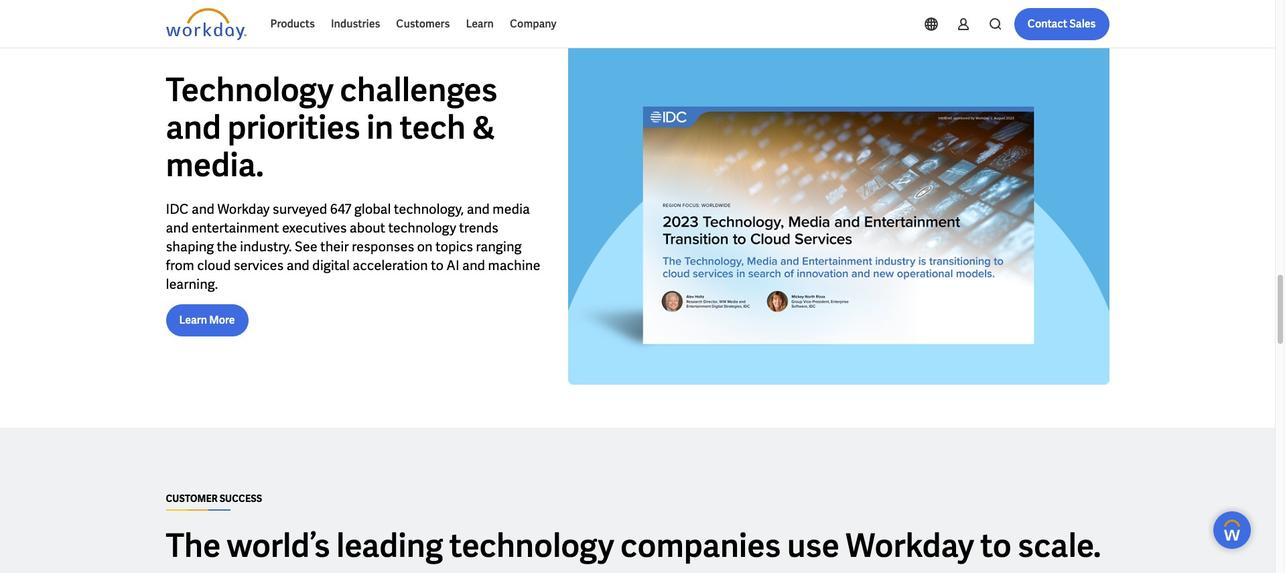 Task type: vqa. For each thing, say whether or not it's contained in the screenshot.
'PRODUCTS' dropdown button
yes



Task type: describe. For each thing, give the bounding box(es) containing it.
technology challenges and priorities in tech & media.
[[166, 69, 498, 186]]

global
[[354, 201, 391, 218]]

success
[[220, 492, 262, 504]]

in
[[367, 107, 394, 148]]

from
[[166, 257, 194, 274]]

trends
[[459, 219, 498, 237]]

see
[[295, 238, 318, 256]]

technology
[[166, 69, 334, 111]]

world's
[[227, 525, 330, 566]]

priorities
[[228, 107, 360, 148]]

idc
[[166, 201, 189, 218]]

on
[[417, 238, 433, 256]]

go to the homepage image
[[166, 8, 246, 40]]

1 horizontal spatial to
[[981, 525, 1012, 566]]

customers button
[[388, 8, 458, 40]]

&
[[472, 107, 496, 148]]

customer
[[166, 492, 218, 504]]

sales
[[1070, 17, 1096, 31]]

products
[[270, 17, 315, 31]]

media.
[[166, 144, 264, 186]]

company
[[510, 17, 557, 31]]

about
[[350, 219, 385, 237]]

company button
[[502, 8, 565, 40]]

executives
[[282, 219, 347, 237]]

shaping
[[166, 238, 214, 256]]

learning.
[[166, 276, 218, 293]]

machine
[[488, 257, 540, 274]]

entertainment
[[192, 219, 279, 237]]

industries button
[[323, 8, 388, 40]]

their
[[320, 238, 349, 256]]

leading
[[336, 525, 443, 566]]



Task type: locate. For each thing, give the bounding box(es) containing it.
media
[[493, 201, 530, 218]]

the
[[166, 525, 221, 566]]

the world's leading technology companies use workday to scale.
[[166, 525, 1101, 566]]

ai
[[447, 257, 460, 274]]

cloud
[[197, 257, 231, 274]]

technology,
[[394, 201, 464, 218]]

digital
[[312, 257, 350, 274]]

and inside technology challenges and priorities in tech & media.
[[166, 107, 221, 148]]

contact sales
[[1028, 17, 1096, 31]]

idc and workday surveyed 647 global technology, and media and entertainment executives about technology trends shaping the industry. see their responses on topics ranging from cloud services and digital acceleration to ai and machine learning.
[[166, 201, 540, 293]]

workday inside idc and workday surveyed 647 global technology, and media and entertainment executives about technology trends shaping the industry. see their responses on topics ranging from cloud services and digital acceleration to ai and machine learning.
[[217, 201, 270, 218]]

0 vertical spatial learn
[[466, 17, 494, 31]]

industries
[[331, 17, 380, 31]]

technology
[[388, 219, 456, 237], [450, 525, 614, 566]]

1 horizontal spatial learn
[[466, 17, 494, 31]]

acceleration
[[353, 257, 428, 274]]

and
[[166, 107, 221, 148], [192, 201, 215, 218], [467, 201, 490, 218], [166, 219, 189, 237], [287, 257, 310, 274], [462, 257, 485, 274]]

0 vertical spatial technology
[[388, 219, 456, 237]]

learn inside dropdown button
[[466, 17, 494, 31]]

to left 'ai'
[[431, 257, 444, 274]]

more
[[209, 313, 235, 327]]

1 vertical spatial to
[[981, 525, 1012, 566]]

learn
[[466, 17, 494, 31], [179, 313, 207, 327]]

0 horizontal spatial to
[[431, 257, 444, 274]]

0 vertical spatial workday
[[217, 201, 270, 218]]

contact sales link
[[1015, 8, 1110, 40]]

1 vertical spatial technology
[[450, 525, 614, 566]]

topics
[[436, 238, 473, 256]]

industry.
[[240, 238, 292, 256]]

0 horizontal spatial workday
[[217, 201, 270, 218]]

surveyed
[[273, 201, 327, 218]]

products button
[[262, 8, 323, 40]]

learn more link
[[166, 304, 248, 337]]

to
[[431, 257, 444, 274], [981, 525, 1012, 566]]

to inside idc and workday surveyed 647 global technology, and media and entertainment executives about technology trends shaping the industry. see their responses on topics ranging from cloud services and digital acceleration to ai and machine learning.
[[431, 257, 444, 274]]

learn for learn more
[[179, 313, 207, 327]]

challenges
[[340, 69, 498, 111]]

technology inside idc and workday surveyed 647 global technology, and media and entertainment executives about technology trends shaping the industry. see their responses on topics ranging from cloud services and digital acceleration to ai and machine learning.
[[388, 219, 456, 237]]

learn more
[[179, 313, 235, 327]]

1 vertical spatial workday
[[846, 525, 974, 566]]

0 vertical spatial to
[[431, 257, 444, 274]]

customers
[[396, 17, 450, 31]]

learn button
[[458, 8, 502, 40]]

to left 'scale.'
[[981, 525, 1012, 566]]

contact
[[1028, 17, 1068, 31]]

learn left company on the top left
[[466, 17, 494, 31]]

647
[[330, 201, 351, 218]]

services
[[234, 257, 284, 274]]

responses
[[352, 238, 414, 256]]

ranging
[[476, 238, 522, 256]]

tech
[[400, 107, 466, 148]]

use
[[787, 525, 840, 566]]

idc infobrief for tech image
[[568, 23, 1110, 384]]

learn for learn
[[466, 17, 494, 31]]

workday
[[217, 201, 270, 218], [846, 525, 974, 566]]

1 vertical spatial learn
[[179, 313, 207, 327]]

scale.
[[1018, 525, 1101, 566]]

companies
[[621, 525, 781, 566]]

customer success
[[166, 492, 262, 504]]

learn left more at the left bottom
[[179, 313, 207, 327]]

1 horizontal spatial workday
[[846, 525, 974, 566]]

0 horizontal spatial learn
[[179, 313, 207, 327]]

the
[[217, 238, 237, 256]]



